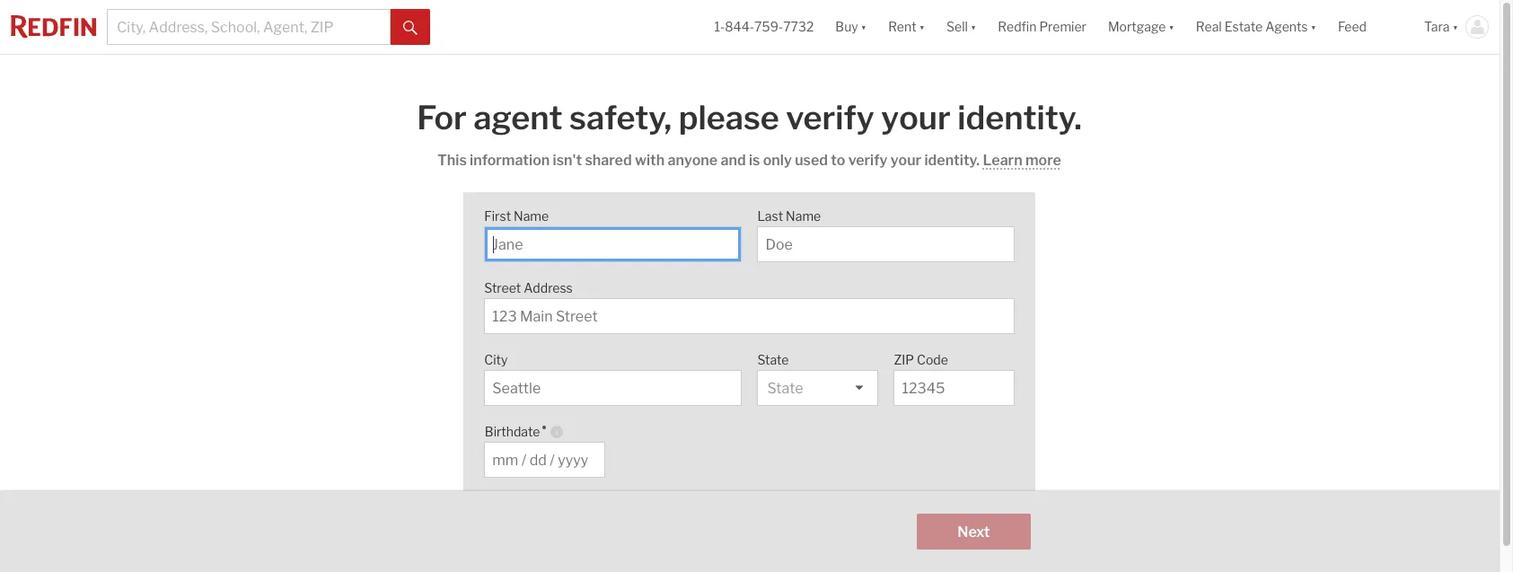 Task type: describe. For each thing, give the bounding box(es) containing it.
rent ▾ button
[[878, 0, 936, 54]]

redfin premier
[[998, 19, 1087, 34]]

rent ▾
[[889, 19, 925, 34]]

real estate agents ▾ link
[[1196, 0, 1317, 54]]

▾ inside "link"
[[1311, 19, 1317, 34]]

learn
[[984, 152, 1023, 169]]

buy ▾ button
[[836, 0, 867, 54]]

name for last name
[[787, 208, 822, 224]]

first name
[[485, 208, 549, 224]]

zip
[[895, 352, 915, 367]]

sell ▾ button
[[947, 0, 977, 54]]

name for first name
[[514, 208, 549, 224]]

▾ for mortgage ▾
[[1169, 19, 1175, 34]]

real
[[1196, 19, 1222, 34]]

sell ▾ button
[[936, 0, 988, 54]]

first
[[485, 208, 512, 224]]

please
[[679, 98, 780, 137]]

759-
[[755, 19, 784, 34]]

ZIP Code text field
[[903, 380, 1007, 397]]

street address
[[485, 280, 573, 296]]

estate
[[1225, 19, 1263, 34]]

buy ▾ button
[[825, 0, 878, 54]]

rent
[[889, 19, 917, 34]]

mortgage ▾ button
[[1098, 0, 1186, 54]]

state. required field. element
[[758, 343, 870, 370]]

used
[[796, 152, 829, 169]]

buy
[[836, 19, 858, 34]]

only
[[764, 152, 793, 169]]

redfin
[[998, 19, 1037, 34]]

mortgage ▾
[[1108, 19, 1175, 34]]

rent ▾ button
[[889, 0, 925, 54]]

▾ for rent ▾
[[920, 19, 925, 34]]

code
[[918, 352, 949, 367]]

more
[[1026, 152, 1062, 169]]

agent
[[474, 98, 563, 137]]

1-
[[715, 19, 725, 34]]

this
[[438, 152, 467, 169]]

safety,
[[570, 98, 673, 137]]

buy ▾
[[836, 19, 867, 34]]

agents
[[1266, 19, 1308, 34]]

0 vertical spatial identity.
[[958, 98, 1083, 137]]

last
[[758, 208, 784, 224]]

1-844-759-7732 link
[[715, 19, 814, 34]]

street
[[485, 280, 522, 296]]

information
[[470, 152, 550, 169]]



Task type: vqa. For each thing, say whether or not it's contained in the screenshot.
right 'no'
no



Task type: locate. For each thing, give the bounding box(es) containing it.
1 vertical spatial verify
[[849, 152, 888, 169]]

1 vertical spatial your
[[891, 152, 922, 169]]

submit search image
[[403, 20, 418, 35]]

5 ▾ from the left
[[1311, 19, 1317, 34]]

real estate agents ▾ button
[[1186, 0, 1328, 54]]

name
[[514, 208, 549, 224], [787, 208, 822, 224]]

mortgage ▾ button
[[1108, 0, 1175, 54]]

this information isn't shared with anyone and is only used to verify your identity. learn more
[[438, 152, 1062, 169]]

4 ▾ from the left
[[1169, 19, 1175, 34]]

feed
[[1339, 19, 1367, 34]]

zip code. required field. element
[[895, 343, 1006, 370]]

first name. required field. element
[[485, 199, 733, 226]]

state
[[758, 352, 790, 367], [768, 380, 804, 397]]

identity.
[[958, 98, 1083, 137], [925, 152, 981, 169]]

sell ▾
[[947, 19, 977, 34]]

tara ▾
[[1425, 19, 1459, 34]]

anyone
[[668, 152, 718, 169]]

birthdate
[[485, 424, 540, 439]]

Birthdate text field
[[493, 452, 597, 469]]

isn't
[[553, 152, 583, 169]]

redfin premier button
[[988, 0, 1098, 54]]

▾ for buy ▾
[[861, 19, 867, 34]]

1 vertical spatial state
[[768, 380, 804, 397]]

name right last
[[787, 208, 822, 224]]

City, Address, School, Agent, ZIP search field
[[107, 9, 391, 45]]

2 ▾ from the left
[[920, 19, 925, 34]]

City text field
[[493, 380, 734, 397]]

3 ▾ from the left
[[971, 19, 977, 34]]

identity. up the learn
[[958, 98, 1083, 137]]

▾ for tara ▾
[[1453, 19, 1459, 34]]

2 name from the left
[[787, 208, 822, 224]]

844-
[[725, 19, 755, 34]]

0 vertical spatial your
[[882, 98, 952, 137]]

▾
[[861, 19, 867, 34], [920, 19, 925, 34], [971, 19, 977, 34], [1169, 19, 1175, 34], [1311, 19, 1317, 34], [1453, 19, 1459, 34]]

Street Address text field
[[493, 308, 1007, 325]]

1 ▾ from the left
[[861, 19, 867, 34]]

real estate agents ▾
[[1196, 19, 1317, 34]]

▾ right tara
[[1453, 19, 1459, 34]]

identity. left the learn
[[925, 152, 981, 169]]

6 ▾ from the left
[[1453, 19, 1459, 34]]

tara
[[1425, 19, 1450, 34]]

verify
[[787, 98, 875, 137], [849, 152, 888, 169]]

0 vertical spatial state
[[758, 352, 790, 367]]

last name. required field. element
[[758, 199, 1006, 226]]

▾ for sell ▾
[[971, 19, 977, 34]]

▾ right buy
[[861, 19, 867, 34]]

First Name text field
[[493, 236, 734, 253]]

▾ right the rent
[[920, 19, 925, 34]]

premier
[[1040, 19, 1087, 34]]

with
[[636, 152, 665, 169]]

Last Name text field
[[766, 236, 1007, 253]]

state down state. required field. element
[[768, 380, 804, 397]]

7732
[[784, 19, 814, 34]]

address
[[524, 280, 573, 296]]

shared
[[586, 152, 633, 169]]

name right first
[[514, 208, 549, 224]]

▾ right agents
[[1311, 19, 1317, 34]]

verify up to
[[787, 98, 875, 137]]

your
[[882, 98, 952, 137], [891, 152, 922, 169]]

1-844-759-7732
[[715, 19, 814, 34]]

0 vertical spatial verify
[[787, 98, 875, 137]]

street address. required field. element
[[485, 271, 1006, 298]]

for agent safety, please verify your identity.
[[418, 98, 1083, 137]]

and
[[721, 152, 747, 169]]

▾ right sell
[[971, 19, 977, 34]]

state down street address text box
[[758, 352, 790, 367]]

▾ right mortgage
[[1169, 19, 1175, 34]]

1 name from the left
[[514, 208, 549, 224]]

city
[[485, 352, 508, 367]]

to
[[832, 152, 846, 169]]

for
[[418, 98, 467, 137]]

feed button
[[1328, 0, 1414, 54]]

1 vertical spatial identity.
[[925, 152, 981, 169]]

last name
[[758, 208, 822, 224]]

mortgage
[[1108, 19, 1166, 34]]

is
[[750, 152, 761, 169]]

zip code
[[895, 352, 949, 367]]

verify right to
[[849, 152, 888, 169]]

1 horizontal spatial name
[[787, 208, 822, 224]]

sell
[[947, 19, 968, 34]]

city. required field. element
[[485, 343, 733, 370]]

0 horizontal spatial name
[[514, 208, 549, 224]]



